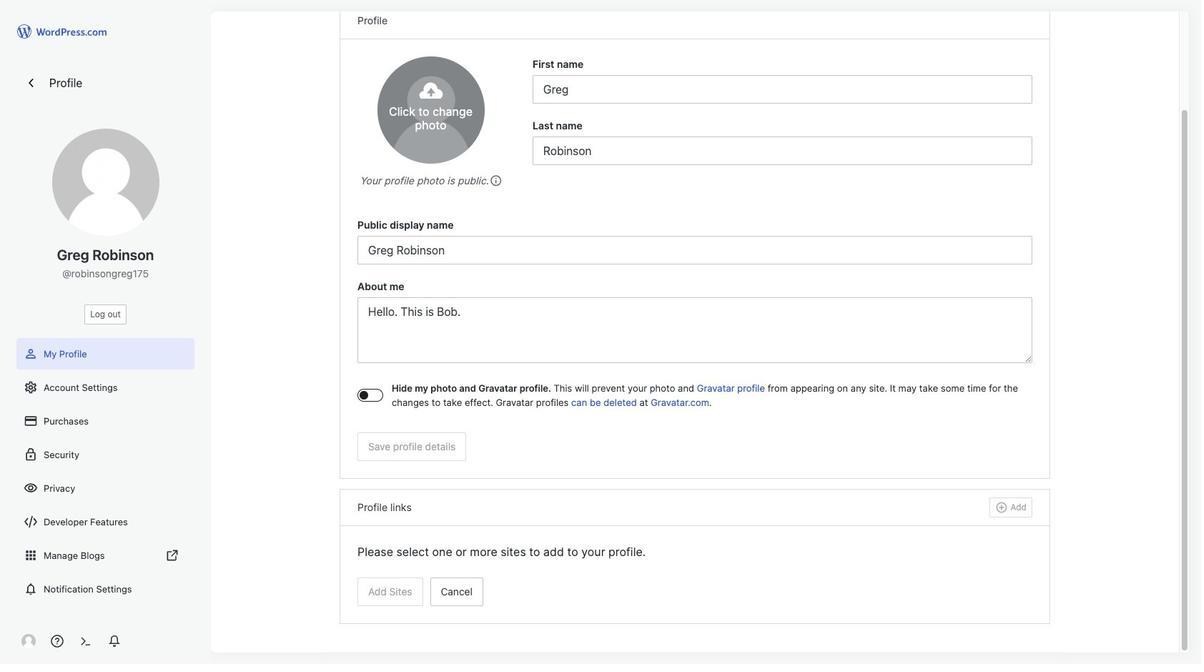 Task type: vqa. For each thing, say whether or not it's contained in the screenshot.
VISIBILITY Icon
yes



Task type: locate. For each thing, give the bounding box(es) containing it.
group
[[533, 57, 1033, 104], [533, 118, 1033, 165], [358, 217, 1033, 265], [358, 279, 1033, 368]]

main content
[[323, 0, 1067, 653]]

None text field
[[358, 236, 1033, 265]]

visibility image
[[24, 481, 38, 496]]

more information image
[[489, 174, 502, 187]]

greg robinson image
[[377, 57, 485, 164], [52, 129, 159, 236]]

greg robinson image
[[21, 634, 36, 649]]

apps image
[[24, 549, 38, 563]]

None text field
[[533, 75, 1033, 104], [533, 137, 1033, 165], [358, 298, 1033, 363], [533, 75, 1033, 104], [533, 137, 1033, 165], [358, 298, 1033, 363]]



Task type: describe. For each thing, give the bounding box(es) containing it.
lock image
[[24, 448, 38, 462]]

person image
[[24, 347, 38, 361]]

credit_card image
[[24, 414, 38, 428]]

settings image
[[24, 381, 38, 395]]

notifications image
[[24, 582, 38, 597]]

1 horizontal spatial greg robinson image
[[377, 57, 485, 164]]

0 horizontal spatial greg robinson image
[[52, 129, 159, 236]]



